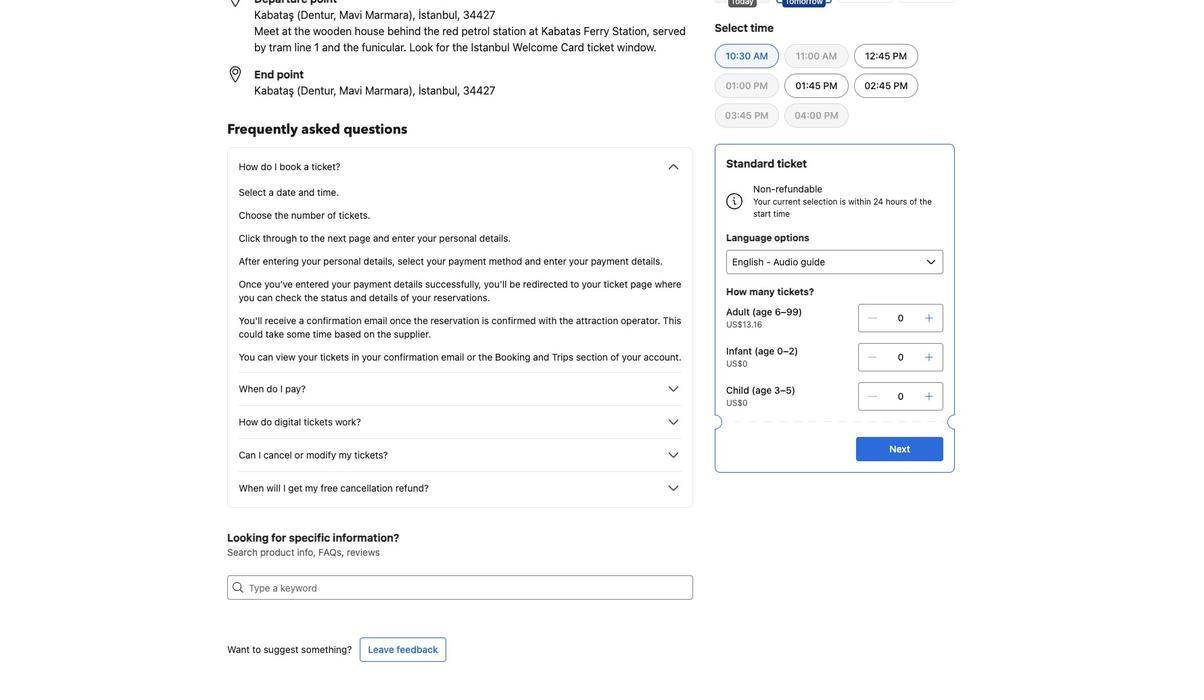 Task type: vqa. For each thing, say whether or not it's contained in the screenshot.
"
no



Task type: describe. For each thing, give the bounding box(es) containing it.
2 at from the left
[[529, 25, 538, 37]]

for inside kabataş (dentur, mavi marmara), i̇stanbul, 34427 meet at the wooden house behind the red petrol station at kabatas ferry station, served by tram line 1 and the funicular. look for the istanbul welcome card ticket window.
[[436, 41, 449, 53]]

time inside non-refundable your current selection is within 24 hours of the start time
[[773, 209, 790, 219]]

based
[[334, 329, 361, 340]]

time.
[[317, 187, 339, 198]]

date
[[276, 187, 296, 198]]

1 horizontal spatial payment
[[448, 256, 486, 267]]

can
[[239, 450, 256, 461]]

entered
[[295, 279, 329, 290]]

the up line
[[294, 25, 310, 37]]

faqs,
[[318, 547, 344, 559]]

is inside non-refundable your current selection is within 24 hours of the start time
[[840, 197, 846, 207]]

pm for 04:00 pm
[[824, 110, 838, 121]]

once
[[390, 315, 411, 327]]

asked
[[301, 120, 340, 139]]

you
[[239, 352, 255, 363]]

12:45 pm
[[865, 50, 907, 62]]

tickets? inside dropdown button
[[354, 450, 388, 461]]

station
[[493, 25, 526, 37]]

trips
[[552, 352, 573, 363]]

when for when do i pay?
[[239, 383, 264, 395]]

the right "with"
[[559, 315, 574, 327]]

language options
[[726, 232, 809, 243]]

page inside once you've entered your payment details successfully, you'll be redirected to your ticket page where you can check the status and details of your reservations.
[[630, 279, 652, 290]]

entering
[[263, 256, 299, 267]]

and inside kabataş (dentur, mavi marmara), i̇stanbul, 34427 meet at the wooden house behind the red petrol station at kabatas ferry station, served by tram line 1 and the funicular. look for the istanbul welcome card ticket window.
[[322, 41, 340, 53]]

10:30
[[726, 50, 751, 62]]

click through to the next page and enter your personal details.
[[239, 233, 511, 244]]

and up details, at the left of page
[[373, 233, 389, 244]]

specific
[[289, 532, 330, 544]]

want to suggest something?
[[227, 644, 352, 656]]

and left the trips
[[533, 352, 549, 363]]

when will i get my free cancellation refund?
[[239, 483, 429, 494]]

0 vertical spatial page
[[349, 233, 371, 244]]

successfully,
[[425, 279, 481, 290]]

served
[[653, 25, 686, 37]]

3–5)
[[774, 385, 795, 396]]

11:00
[[796, 50, 820, 62]]

station,
[[612, 25, 650, 37]]

behind
[[387, 25, 421, 37]]

cancel
[[263, 450, 292, 461]]

start
[[753, 209, 771, 219]]

how for how many tickets?
[[726, 286, 747, 298]]

infant
[[726, 346, 752, 357]]

product
[[260, 547, 294, 559]]

you
[[239, 292, 254, 304]]

digital
[[275, 417, 301, 428]]

34427 inside end point kabataş (dentur, mavi marmara), i̇stanbul, 34427
[[463, 85, 495, 97]]

am for time
[[753, 50, 768, 62]]

you'll receive a confirmation email once the reservation is confirmed with the attraction operator. this could take some time based on the supplier.
[[239, 315, 681, 340]]

confirmation inside you'll receive a confirmation email once the reservation is confirmed with the attraction operator. this could take some time based on the supplier.
[[307, 315, 362, 327]]

the left red
[[424, 25, 440, 37]]

(dentur, inside kabataş (dentur, mavi marmara), i̇stanbul, 34427 meet at the wooden house behind the red petrol station at kabatas ferry station, served by tram line 1 and the funicular. look for the istanbul welcome card ticket window.
[[297, 9, 336, 21]]

supplier.
[[394, 329, 431, 340]]

do for pay?
[[267, 383, 278, 395]]

how do i book a ticket? element
[[239, 175, 682, 365]]

when do i pay?
[[239, 383, 306, 395]]

pm for 12:45 pm
[[893, 50, 907, 62]]

looking
[[227, 532, 269, 544]]

after entering your personal details, select your payment method and enter your payment details.
[[239, 256, 663, 267]]

01:00
[[726, 80, 751, 91]]

wooden
[[313, 25, 352, 37]]

or inside how do i book a ticket? element
[[467, 352, 476, 363]]

once you've entered your payment details successfully, you'll be redirected to your ticket page where you can check the status and details of your reservations.
[[239, 279, 681, 304]]

within
[[848, 197, 871, 207]]

i inside can i cancel or modify my tickets? dropdown button
[[259, 450, 261, 461]]

0 vertical spatial to
[[300, 233, 308, 244]]

non-refundable your current selection is within 24 hours of the start time
[[753, 183, 932, 219]]

i for get
[[283, 483, 286, 494]]

1 vertical spatial a
[[269, 187, 274, 198]]

ticket?
[[311, 161, 340, 172]]

end
[[254, 68, 274, 80]]

where
[[655, 279, 681, 290]]

10:30 am
[[726, 50, 768, 62]]

pm for 01:45 pm
[[823, 80, 838, 91]]

1 vertical spatial my
[[305, 483, 318, 494]]

the inside non-refundable your current selection is within 24 hours of the start time
[[920, 197, 932, 207]]

02:45 pm
[[864, 80, 908, 91]]

1 vertical spatial ticket
[[777, 158, 807, 170]]

for inside looking for specific information? search product info, faqs, reviews
[[271, 532, 286, 544]]

is inside you'll receive a confirmation email once the reservation is confirmed with the attraction operator. this could take some time based on the supplier.
[[482, 315, 489, 327]]

mavi inside kabataş (dentur, mavi marmara), i̇stanbul, 34427 meet at the wooden house behind the red petrol station at kabatas ferry station, served by tram line 1 and the funicular. look for the istanbul welcome card ticket window.
[[339, 9, 362, 21]]

free
[[321, 483, 338, 494]]

account.
[[644, 352, 682, 363]]

you can view your tickets in your confirmation email or the booking and trips section of your account.
[[239, 352, 682, 363]]

and inside once you've entered your payment details successfully, you'll be redirected to your ticket page where you can check the status and details of your reservations.
[[350, 292, 367, 304]]

2 vertical spatial to
[[252, 644, 261, 656]]

you'll
[[484, 279, 507, 290]]

1 horizontal spatial confirmation
[[384, 352, 439, 363]]

the left booking
[[478, 352, 493, 363]]

the up through
[[275, 210, 289, 221]]

i for pay?
[[280, 383, 283, 395]]

01:45 pm
[[795, 80, 838, 91]]

the up supplier.
[[414, 315, 428, 327]]

kabataş inside kabataş (dentur, mavi marmara), i̇stanbul, 34427 meet at the wooden house behind the red petrol station at kabatas ferry station, served by tram line 1 and the funicular. look for the istanbul welcome card ticket window.
[[254, 9, 294, 21]]

mavi inside end point kabataş (dentur, mavi marmara), i̇stanbul, 34427
[[339, 85, 362, 97]]

0 vertical spatial time
[[750, 22, 774, 34]]

how do digital tickets work? button
[[239, 415, 682, 431]]

details,
[[363, 256, 395, 267]]

reservations.
[[434, 292, 490, 304]]

2 horizontal spatial payment
[[591, 256, 629, 267]]

0–2)
[[777, 346, 798, 357]]

look
[[409, 41, 433, 53]]

how many tickets?
[[726, 286, 814, 298]]

of inside non-refundable your current selection is within 24 hours of the start time
[[910, 197, 917, 207]]

0 vertical spatial my
[[339, 450, 352, 461]]

current
[[773, 197, 801, 207]]

or inside dropdown button
[[295, 450, 304, 461]]

section
[[576, 352, 608, 363]]

receive
[[265, 315, 296, 327]]

of left tickets. at the left top
[[327, 210, 336, 221]]

how for how do i book a ticket?
[[239, 161, 258, 172]]

the left next
[[311, 233, 325, 244]]

03:45
[[725, 110, 752, 121]]

(age for 3–5)
[[752, 385, 772, 396]]

pm for 03:45 pm
[[754, 110, 769, 121]]

can i cancel or modify my tickets?
[[239, 450, 388, 461]]

take
[[265, 329, 284, 340]]

info,
[[297, 547, 316, 559]]

standard ticket
[[726, 158, 807, 170]]

11:00 am
[[796, 50, 837, 62]]

Type a keyword field
[[243, 576, 693, 601]]

next
[[328, 233, 346, 244]]

welcome
[[513, 41, 558, 53]]

kabataş inside end point kabataş (dentur, mavi marmara), i̇stanbul, 34427
[[254, 85, 294, 97]]

to inside once you've entered your payment details successfully, you'll be redirected to your ticket page where you can check the status and details of your reservations.
[[570, 279, 579, 290]]

child (age 3–5) us$0
[[726, 385, 795, 408]]

do for book
[[261, 161, 272, 172]]

red
[[442, 25, 459, 37]]

petrol
[[461, 25, 490, 37]]

i for book
[[275, 161, 277, 172]]

am for am
[[822, 50, 837, 62]]

1 horizontal spatial tickets?
[[777, 286, 814, 298]]

1 horizontal spatial email
[[441, 352, 464, 363]]

questions
[[344, 120, 407, 139]]

frequently asked questions
[[227, 120, 407, 139]]

hours
[[886, 197, 907, 207]]

when for when will i get my free cancellation refund?
[[239, 483, 264, 494]]

marmara), inside end point kabataş (dentur, mavi marmara), i̇stanbul, 34427
[[365, 85, 416, 97]]

infant (age 0–2) us$0
[[726, 346, 798, 369]]

(age for 0–2)
[[755, 346, 775, 357]]

child
[[726, 385, 749, 396]]

1 vertical spatial details
[[369, 292, 398, 304]]

next
[[890, 444, 910, 455]]

1 at from the left
[[282, 25, 291, 37]]



Task type: locate. For each thing, give the bounding box(es) containing it.
confirmation up "based"
[[307, 315, 362, 327]]

1 vertical spatial kabataş
[[254, 85, 294, 97]]

leave
[[368, 644, 394, 656]]

the inside once you've entered your payment details successfully, you'll be redirected to your ticket page where you can check the status and details of your reservations.
[[304, 292, 318, 304]]

something?
[[301, 644, 352, 656]]

istanbul
[[471, 41, 510, 53]]

my
[[339, 450, 352, 461], [305, 483, 318, 494]]

1 horizontal spatial my
[[339, 450, 352, 461]]

0 horizontal spatial am
[[753, 50, 768, 62]]

0 vertical spatial 0
[[898, 312, 904, 324]]

0 horizontal spatial confirmation
[[307, 315, 362, 327]]

(age down many
[[752, 306, 772, 318]]

on
[[364, 329, 375, 340]]

1 vertical spatial i̇stanbul,
[[418, 85, 460, 97]]

do left pay?
[[267, 383, 278, 395]]

payment inside once you've entered your payment details successfully, you'll be redirected to your ticket page where you can check the status and details of your reservations.
[[353, 279, 391, 290]]

1 horizontal spatial or
[[467, 352, 476, 363]]

04:00
[[795, 110, 822, 121]]

email inside you'll receive a confirmation email once the reservation is confirmed with the attraction operator. this could take some time based on the supplier.
[[364, 315, 387, 327]]

how down the frequently
[[239, 161, 258, 172]]

leave feedback
[[368, 644, 438, 656]]

card
[[561, 41, 584, 53]]

04:00 pm
[[795, 110, 838, 121]]

i
[[275, 161, 277, 172], [280, 383, 283, 395], [259, 450, 261, 461], [283, 483, 286, 494]]

us$0
[[726, 359, 748, 369], [726, 398, 748, 408]]

i̇stanbul, up red
[[418, 9, 460, 21]]

do inside how do digital tickets work? dropdown button
[[261, 417, 272, 428]]

select for select time
[[715, 22, 748, 34]]

6–99)
[[775, 306, 802, 318]]

0 vertical spatial ticket
[[587, 41, 614, 53]]

0 vertical spatial 34427
[[463, 9, 495, 21]]

2 0 from the top
[[898, 352, 904, 363]]

(age inside adult (age 6–99) us$13.16
[[752, 306, 772, 318]]

time down current
[[773, 209, 790, 219]]

how do i book a ticket? button
[[239, 159, 682, 175]]

2 vertical spatial (age
[[752, 385, 772, 396]]

(age left 0–2)
[[755, 346, 775, 357]]

(age for 6–99)
[[752, 306, 772, 318]]

feedback
[[397, 644, 438, 656]]

reservation
[[431, 315, 479, 327]]

a up some
[[299, 315, 304, 327]]

at up the welcome
[[529, 25, 538, 37]]

us$0 down infant at the right bottom of page
[[726, 359, 748, 369]]

kabatas
[[541, 25, 581, 37]]

us$13.16
[[726, 320, 762, 330]]

02:45
[[864, 80, 891, 91]]

i inside how do i book a ticket? dropdown button
[[275, 161, 277, 172]]

i̇stanbul, inside end point kabataş (dentur, mavi marmara), i̇stanbul, 34427
[[418, 85, 460, 97]]

enter up select
[[392, 233, 415, 244]]

34427 up petrol
[[463, 9, 495, 21]]

when down the you
[[239, 383, 264, 395]]

0 vertical spatial is
[[840, 197, 846, 207]]

kabataş
[[254, 9, 294, 21], [254, 85, 294, 97]]

for up product
[[271, 532, 286, 544]]

ticket down ferry
[[587, 41, 614, 53]]

could
[[239, 329, 263, 340]]

1 vertical spatial how
[[726, 286, 747, 298]]

cancellation
[[340, 483, 393, 494]]

i inside when will i get my free cancellation refund? dropdown button
[[283, 483, 286, 494]]

attraction
[[576, 315, 618, 327]]

0 horizontal spatial payment
[[353, 279, 391, 290]]

tram
[[269, 41, 292, 53]]

i right "will"
[[283, 483, 286, 494]]

0 vertical spatial (age
[[752, 306, 772, 318]]

get
[[288, 483, 302, 494]]

i̇stanbul,
[[418, 9, 460, 21], [418, 85, 460, 97]]

1 vertical spatial do
[[267, 383, 278, 395]]

34427 down istanbul
[[463, 85, 495, 97]]

0 vertical spatial for
[[436, 41, 449, 53]]

2 i̇stanbul, from the top
[[418, 85, 460, 97]]

1 vertical spatial when
[[239, 483, 264, 494]]

1 vertical spatial for
[[271, 532, 286, 544]]

0 horizontal spatial at
[[282, 25, 291, 37]]

details down select
[[394, 279, 423, 290]]

0 vertical spatial details
[[394, 279, 423, 290]]

the down house
[[343, 41, 359, 53]]

(age inside infant (age 0–2) us$0
[[755, 346, 775, 357]]

(dentur, inside end point kabataş (dentur, mavi marmara), i̇stanbul, 34427
[[297, 85, 336, 97]]

1 vertical spatial (dentur,
[[297, 85, 336, 97]]

how inside how do i book a ticket? dropdown button
[[239, 161, 258, 172]]

refundable
[[775, 183, 822, 195]]

email up on
[[364, 315, 387, 327]]

pm right 03:45
[[754, 110, 769, 121]]

us$0 for child (age 3–5)
[[726, 398, 748, 408]]

pm for 01:00 pm
[[754, 80, 768, 91]]

my right "get"
[[305, 483, 318, 494]]

meet
[[254, 25, 279, 37]]

your
[[753, 197, 771, 207]]

1 vertical spatial tickets?
[[354, 450, 388, 461]]

when left "will"
[[239, 483, 264, 494]]

0 for 0–2)
[[898, 352, 904, 363]]

0 vertical spatial email
[[364, 315, 387, 327]]

1 0 from the top
[[898, 312, 904, 324]]

the down entered
[[304, 292, 318, 304]]

of right the hours
[[910, 197, 917, 207]]

details up once
[[369, 292, 398, 304]]

language
[[726, 232, 772, 243]]

2 vertical spatial do
[[261, 417, 272, 428]]

the
[[294, 25, 310, 37], [424, 25, 440, 37], [343, 41, 359, 53], [452, 41, 468, 53], [920, 197, 932, 207], [275, 210, 289, 221], [311, 233, 325, 244], [304, 292, 318, 304], [414, 315, 428, 327], [559, 315, 574, 327], [377, 329, 391, 340], [478, 352, 493, 363]]

1 vertical spatial is
[[482, 315, 489, 327]]

tickets inside how do i book a ticket? element
[[320, 352, 349, 363]]

modify
[[306, 450, 336, 461]]

1 vertical spatial personal
[[323, 256, 361, 267]]

pm right 01:45 at right top
[[823, 80, 838, 91]]

1 horizontal spatial enter
[[544, 256, 566, 267]]

of right section
[[610, 352, 619, 363]]

time inside you'll receive a confirmation email once the reservation is confirmed with the attraction operator. this could take some time based on the supplier.
[[313, 329, 332, 340]]

0 vertical spatial a
[[304, 161, 309, 172]]

0 vertical spatial when
[[239, 383, 264, 395]]

1 can from the top
[[257, 292, 273, 304]]

non-
[[753, 183, 776, 195]]

can right you
[[257, 292, 273, 304]]

(dentur,
[[297, 9, 336, 21], [297, 85, 336, 97]]

or right cancel
[[295, 450, 304, 461]]

1 vertical spatial or
[[295, 450, 304, 461]]

how
[[239, 161, 258, 172], [726, 286, 747, 298], [239, 417, 258, 428]]

view
[[276, 352, 296, 363]]

34427 inside kabataş (dentur, mavi marmara), i̇stanbul, 34427 meet at the wooden house behind the red petrol station at kabatas ferry station, served by tram line 1 and the funicular. look for the istanbul welcome card ticket window.
[[463, 9, 495, 21]]

or down you'll receive a confirmation email once the reservation is confirmed with the attraction operator. this could take some time based on the supplier.
[[467, 352, 476, 363]]

time up 10:30 am
[[750, 22, 774, 34]]

0 vertical spatial confirmation
[[307, 315, 362, 327]]

and up redirected
[[525, 256, 541, 267]]

do inside when do i pay? dropdown button
[[267, 383, 278, 395]]

details. up where
[[631, 256, 663, 267]]

page left where
[[630, 279, 652, 290]]

tickets inside dropdown button
[[304, 417, 333, 428]]

0 vertical spatial select
[[715, 22, 748, 34]]

1 vertical spatial 0
[[898, 352, 904, 363]]

2 can from the top
[[258, 352, 273, 363]]

1 vertical spatial us$0
[[726, 398, 748, 408]]

through
[[263, 233, 297, 244]]

personal down next
[[323, 256, 361, 267]]

your
[[417, 233, 437, 244], [302, 256, 321, 267], [427, 256, 446, 267], [569, 256, 588, 267], [332, 279, 351, 290], [582, 279, 601, 290], [412, 292, 431, 304], [298, 352, 317, 363], [362, 352, 381, 363], [622, 352, 641, 363]]

confirmation down supplier.
[[384, 352, 439, 363]]

0 horizontal spatial is
[[482, 315, 489, 327]]

kabataş down the end
[[254, 85, 294, 97]]

ticket inside kabataş (dentur, mavi marmara), i̇stanbul, 34427 meet at the wooden house behind the red petrol station at kabatas ferry station, served by tram line 1 and the funicular. look for the istanbul welcome card ticket window.
[[587, 41, 614, 53]]

status
[[321, 292, 348, 304]]

pm for 02:45 pm
[[894, 80, 908, 91]]

for down red
[[436, 41, 449, 53]]

us$0 down child
[[726, 398, 748, 408]]

pm right 04:00
[[824, 110, 838, 121]]

email down you'll receive a confirmation email once the reservation is confirmed with the attraction operator. this could take some time based on the supplier.
[[441, 352, 464, 363]]

enter up redirected
[[544, 256, 566, 267]]

mavi up wooden
[[339, 9, 362, 21]]

2 when from the top
[[239, 483, 264, 494]]

work?
[[335, 417, 361, 428]]

2 am from the left
[[822, 50, 837, 62]]

1 horizontal spatial page
[[630, 279, 652, 290]]

0 vertical spatial personal
[[439, 233, 477, 244]]

at up tram
[[282, 25, 291, 37]]

(age left 3–5)
[[752, 385, 772, 396]]

will
[[267, 483, 281, 494]]

when
[[239, 383, 264, 395], [239, 483, 264, 494]]

how do i book a ticket?
[[239, 161, 340, 172]]

a inside you'll receive a confirmation email once the reservation is confirmed with the attraction operator. this could take some time based on the supplier.
[[299, 315, 304, 327]]

can
[[257, 292, 273, 304], [258, 352, 273, 363]]

1 vertical spatial enter
[[544, 256, 566, 267]]

details.
[[479, 233, 511, 244], [631, 256, 663, 267]]

i̇stanbul, inside kabataş (dentur, mavi marmara), i̇stanbul, 34427 meet at the wooden house behind the red petrol station at kabatas ferry station, served by tram line 1 and the funicular. look for the istanbul welcome card ticket window.
[[418, 9, 460, 21]]

us$0 inside child (age 3–5) us$0
[[726, 398, 748, 408]]

and right status
[[350, 292, 367, 304]]

0 horizontal spatial for
[[271, 532, 286, 544]]

details
[[394, 279, 423, 290], [369, 292, 398, 304]]

0 horizontal spatial tickets?
[[354, 450, 388, 461]]

number
[[291, 210, 325, 221]]

once
[[239, 279, 262, 290]]

0 vertical spatial i̇stanbul,
[[418, 9, 460, 21]]

01:45
[[795, 80, 821, 91]]

1 34427 from the top
[[463, 9, 495, 21]]

page right next
[[349, 233, 371, 244]]

1 horizontal spatial for
[[436, 41, 449, 53]]

0 vertical spatial tickets?
[[777, 286, 814, 298]]

0 horizontal spatial or
[[295, 450, 304, 461]]

0 horizontal spatial my
[[305, 483, 318, 494]]

payment
[[448, 256, 486, 267], [591, 256, 629, 267], [353, 279, 391, 290]]

am right 10:30
[[753, 50, 768, 62]]

marmara), up "questions"
[[365, 85, 416, 97]]

am right 11:00
[[822, 50, 837, 62]]

0 horizontal spatial page
[[349, 233, 371, 244]]

1 vertical spatial (age
[[755, 346, 775, 357]]

marmara),
[[365, 9, 416, 21], [365, 85, 416, 97]]

0 horizontal spatial email
[[364, 315, 387, 327]]

how inside how do digital tickets work? dropdown button
[[239, 417, 258, 428]]

a inside dropdown button
[[304, 161, 309, 172]]

1 vertical spatial details.
[[631, 256, 663, 267]]

1 marmara), from the top
[[365, 9, 416, 21]]

2 (dentur, from the top
[[297, 85, 336, 97]]

1 vertical spatial select
[[239, 187, 266, 198]]

1 horizontal spatial select
[[715, 22, 748, 34]]

1 mavi from the top
[[339, 9, 362, 21]]

0 horizontal spatial details.
[[479, 233, 511, 244]]

2 us$0 from the top
[[726, 398, 748, 408]]

my right modify
[[339, 450, 352, 461]]

2 mavi from the top
[[339, 85, 362, 97]]

end point kabataş (dentur, mavi marmara), i̇stanbul, 34427
[[254, 68, 495, 97]]

0 vertical spatial (dentur,
[[297, 9, 336, 21]]

1 vertical spatial page
[[630, 279, 652, 290]]

a left date
[[269, 187, 274, 198]]

operator.
[[621, 315, 660, 327]]

frequently
[[227, 120, 298, 139]]

0 horizontal spatial to
[[252, 644, 261, 656]]

2 vertical spatial how
[[239, 417, 258, 428]]

1 vertical spatial to
[[570, 279, 579, 290]]

1 (dentur, from the top
[[297, 9, 336, 21]]

us$0 for infant (age 0–2)
[[726, 359, 748, 369]]

2 34427 from the top
[[463, 85, 495, 97]]

1 horizontal spatial personal
[[439, 233, 477, 244]]

leave feedback button
[[360, 638, 446, 663]]

is left 'confirmed'
[[482, 315, 489, 327]]

0 horizontal spatial select
[[239, 187, 266, 198]]

0 for 3–5)
[[898, 391, 904, 402]]

1 vertical spatial mavi
[[339, 85, 362, 97]]

1 vertical spatial 34427
[[463, 85, 495, 97]]

i̇stanbul, down the look
[[418, 85, 460, 97]]

(age
[[752, 306, 772, 318], [755, 346, 775, 357], [752, 385, 772, 396]]

can inside once you've entered your payment details successfully, you'll be redirected to your ticket page where you can check the status and details of your reservations.
[[257, 292, 273, 304]]

the right on
[[377, 329, 391, 340]]

1 i̇stanbul, from the top
[[418, 9, 460, 21]]

how up the adult
[[726, 286, 747, 298]]

2 vertical spatial time
[[313, 329, 332, 340]]

kabataş up meet
[[254, 9, 294, 21]]

(dentur, up wooden
[[297, 9, 336, 21]]

1 when from the top
[[239, 383, 264, 395]]

1 vertical spatial marmara),
[[365, 85, 416, 97]]

personal up after entering your personal details, select your payment method and enter your payment details.
[[439, 233, 477, 244]]

funicular.
[[362, 41, 407, 53]]

the down red
[[452, 41, 468, 53]]

click
[[239, 233, 260, 244]]

of up once
[[400, 292, 409, 304]]

select up choose
[[239, 187, 266, 198]]

to right want
[[252, 644, 261, 656]]

(dentur, down point
[[297, 85, 336, 97]]

do inside how do i book a ticket? dropdown button
[[261, 161, 272, 172]]

marmara), up "behind"
[[365, 9, 416, 21]]

how up the can
[[239, 417, 258, 428]]

this
[[663, 315, 681, 327]]

refund?
[[395, 483, 429, 494]]

payment up successfully,
[[448, 256, 486, 267]]

2 horizontal spatial to
[[570, 279, 579, 290]]

of inside once you've entered your payment details successfully, you'll be redirected to your ticket page where you can check the status and details of your reservations.
[[400, 292, 409, 304]]

i inside when do i pay? dropdown button
[[280, 383, 283, 395]]

the right the hours
[[920, 197, 932, 207]]

0 vertical spatial enter
[[392, 233, 415, 244]]

1 horizontal spatial is
[[840, 197, 846, 207]]

1 vertical spatial tickets
[[304, 417, 333, 428]]

mavi up "questions"
[[339, 85, 362, 97]]

am
[[753, 50, 768, 62], [822, 50, 837, 62]]

to right redirected
[[570, 279, 579, 290]]

1 us$0 from the top
[[726, 359, 748, 369]]

1 vertical spatial can
[[258, 352, 273, 363]]

do for tickets
[[261, 417, 272, 428]]

1 horizontal spatial am
[[822, 50, 837, 62]]

1 vertical spatial email
[[441, 352, 464, 363]]

2 marmara), from the top
[[365, 85, 416, 97]]

marmara), inside kabataş (dentur, mavi marmara), i̇stanbul, 34427 meet at the wooden house behind the red petrol station at kabatas ferry station, served by tram line 1 and the funicular. look for the istanbul welcome card ticket window.
[[365, 9, 416, 21]]

pm right 02:45
[[894, 80, 908, 91]]

03:45 pm
[[725, 110, 769, 121]]

select up 10:30
[[715, 22, 748, 34]]

do left book
[[261, 161, 272, 172]]

0 for 6–99)
[[898, 312, 904, 324]]

ticket up attraction on the top
[[604, 279, 628, 290]]

tickets left work?
[[304, 417, 333, 428]]

0 vertical spatial or
[[467, 352, 476, 363]]

0 vertical spatial details.
[[479, 233, 511, 244]]

ticket up refundable
[[777, 158, 807, 170]]

want
[[227, 644, 250, 656]]

(age inside child (age 3–5) us$0
[[752, 385, 772, 396]]

0 vertical spatial marmara),
[[365, 9, 416, 21]]

1 horizontal spatial at
[[529, 25, 538, 37]]

1 vertical spatial time
[[773, 209, 790, 219]]

0 vertical spatial tickets
[[320, 352, 349, 363]]

in
[[352, 352, 359, 363]]

1 horizontal spatial details.
[[631, 256, 663, 267]]

tickets? up "6–99)"
[[777, 286, 814, 298]]

0 horizontal spatial personal
[[323, 256, 361, 267]]

1 am from the left
[[753, 50, 768, 62]]

1 vertical spatial confirmation
[[384, 352, 439, 363]]

choose
[[239, 210, 272, 221]]

pm right 01:00 in the right of the page
[[754, 80, 768, 91]]

pay?
[[285, 383, 306, 395]]

select for select a date and time.
[[239, 187, 266, 198]]

2 vertical spatial a
[[299, 315, 304, 327]]

select inside how do i book a ticket? element
[[239, 187, 266, 198]]

is
[[840, 197, 846, 207], [482, 315, 489, 327]]

1
[[314, 41, 319, 53]]

payment down details, at the left of page
[[353, 279, 391, 290]]

24
[[873, 197, 883, 207]]

0 vertical spatial mavi
[[339, 9, 362, 21]]

standard
[[726, 158, 775, 170]]

2 kabataş from the top
[[254, 85, 294, 97]]

0 vertical spatial how
[[239, 161, 258, 172]]

to down choose the number of tickets.
[[300, 233, 308, 244]]

i left book
[[275, 161, 277, 172]]

us$0 inside infant (age 0–2) us$0
[[726, 359, 748, 369]]

tickets left in
[[320, 352, 349, 363]]

0 horizontal spatial enter
[[392, 233, 415, 244]]

payment up attraction on the top
[[591, 256, 629, 267]]

ticket inside once you've entered your payment details successfully, you'll be redirected to your ticket page where you can check the status and details of your reservations.
[[604, 279, 628, 290]]

window.
[[617, 41, 657, 53]]

1 kabataş from the top
[[254, 9, 294, 21]]

3 0 from the top
[[898, 391, 904, 402]]

2 vertical spatial ticket
[[604, 279, 628, 290]]

how for how do digital tickets work?
[[239, 417, 258, 428]]

0 vertical spatial kabataş
[[254, 9, 294, 21]]

can right the you
[[258, 352, 273, 363]]

enter
[[392, 233, 415, 244], [544, 256, 566, 267]]

tickets? up the cancellation
[[354, 450, 388, 461]]

i left pay?
[[280, 383, 283, 395]]

0 vertical spatial do
[[261, 161, 272, 172]]

a right book
[[304, 161, 309, 172]]

and right date
[[298, 187, 315, 198]]

is left within
[[840, 197, 846, 207]]

2 vertical spatial 0
[[898, 391, 904, 402]]



